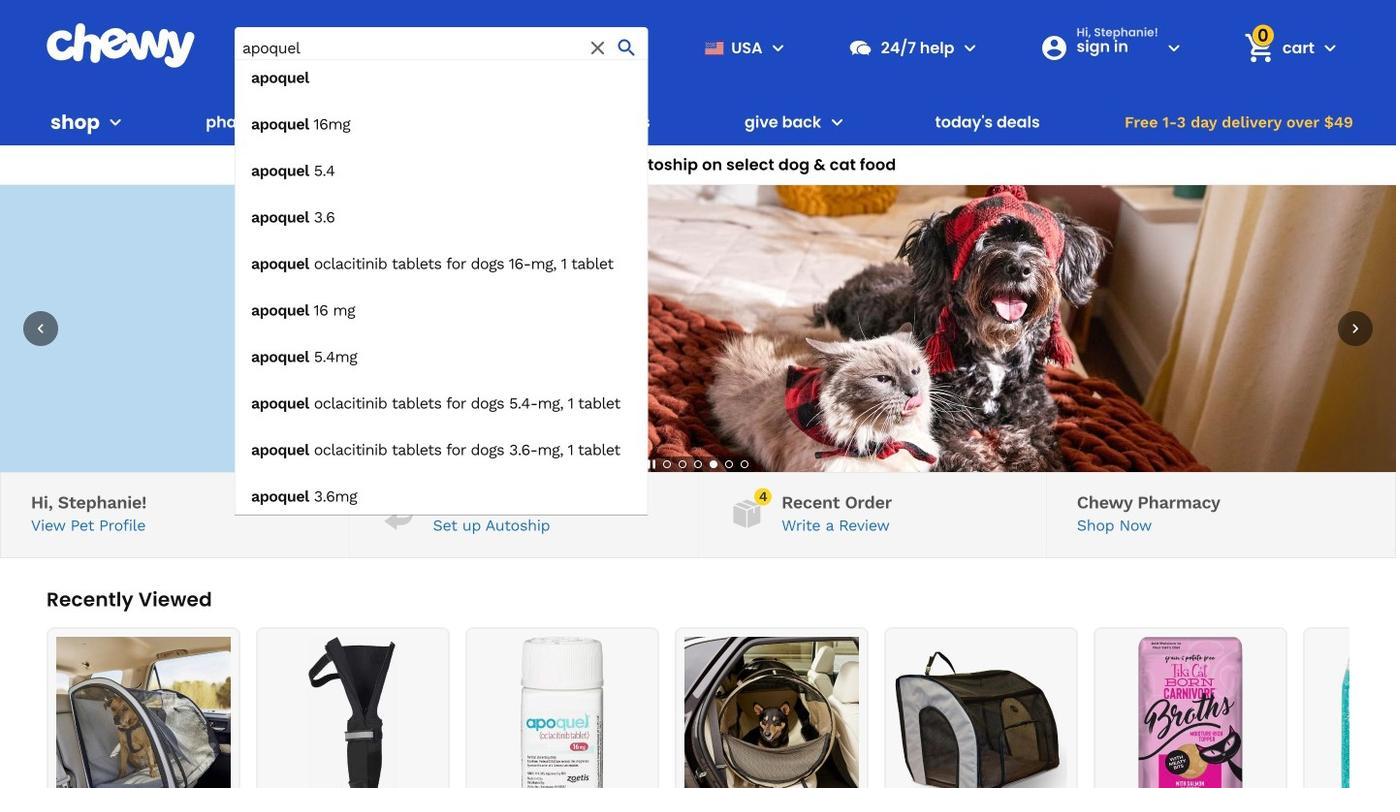 Task type: describe. For each thing, give the bounding box(es) containing it.
/ image
[[728, 495, 766, 533]]

safe paw petsafe ice melt for dogs & cats, 8-lb jug image
[[1313, 637, 1396, 788]]

menu image
[[767, 36, 790, 59]]

choose slide to display. group
[[659, 457, 753, 472]]

site banner
[[0, 0, 1396, 515]]

account menu image
[[1163, 36, 1186, 59]]

buy 3 and get the 4th free. stock up on toys, apparel and more. shop now. image
[[0, 185, 1396, 472]]

cart menu image
[[1319, 36, 1342, 59]]

give back menu image
[[825, 111, 849, 134]]

cool runners pet tube soft kennel car crate with carrying case image
[[685, 637, 859, 788]]

stop automatic slide show image
[[644, 457, 659, 472]]



Task type: vqa. For each thing, say whether or not it's contained in the screenshot.
Delete Search image
yes



Task type: locate. For each thing, give the bounding box(es) containing it.
list box inside site banner
[[235, 59, 648, 515]]

apoquel (oclacitinib) tablets for dogs, 16-mg, 30 tablets image
[[475, 637, 650, 788]]

list box
[[235, 59, 648, 515]]

/ image
[[380, 495, 418, 533]]

frisco travel safety dog  & cat carrier, large image
[[56, 637, 231, 788]]

items image
[[1242, 31, 1277, 65]]

help menu image
[[959, 36, 982, 59]]

menu image
[[104, 111, 127, 134]]

Product search field
[[235, 27, 648, 515]]

tiki cat broths salmon in broth with meaty bits grain-free wet cat food topper, 1.3-oz pouch, case of 12 image
[[1104, 637, 1278, 788]]

delete search image
[[586, 36, 610, 59]]

chewy support image
[[848, 35, 873, 60]]

chewy home image
[[46, 23, 196, 68]]

Search text field
[[235, 27, 648, 69]]

list
[[47, 627, 1396, 788]]

submit search image
[[615, 36, 639, 59]]

k&h pet products travel safety pet carrier, medium image
[[894, 637, 1069, 788]]

muttluks deluxe winter dog boots with waterproof fabric, 4 boots, black, small image
[[266, 637, 440, 788]]



